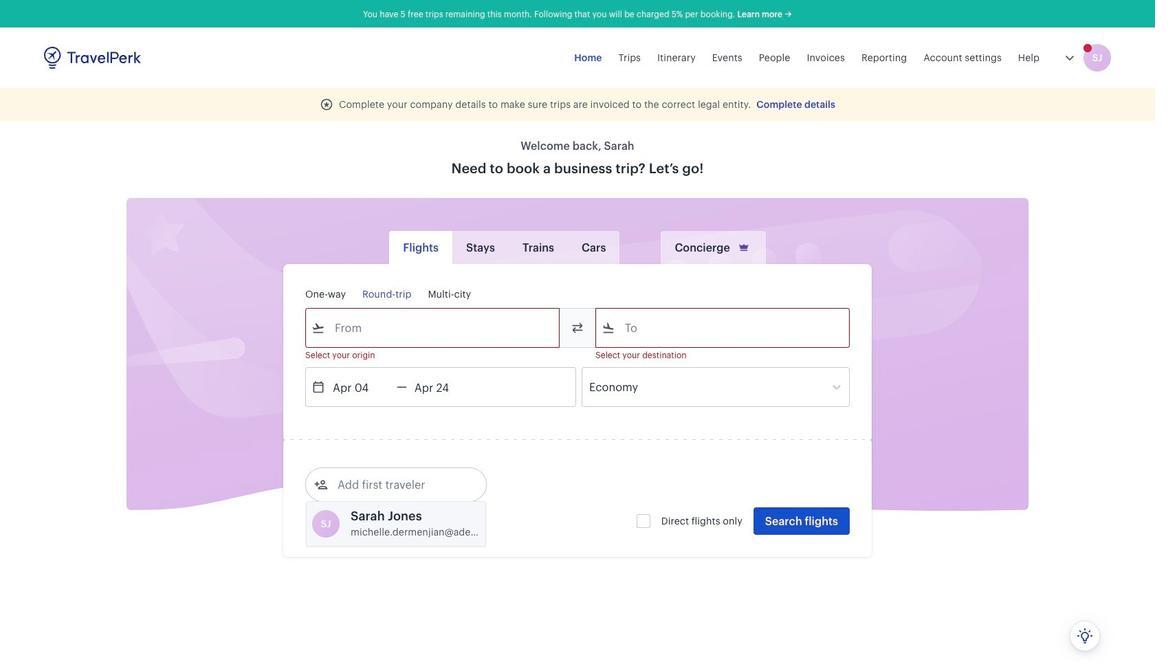 Task type: describe. For each thing, give the bounding box(es) containing it.
Depart text field
[[325, 368, 397, 406]]

To search field
[[616, 317, 831, 339]]



Task type: locate. For each thing, give the bounding box(es) containing it.
From search field
[[325, 317, 541, 339]]

Add first traveler search field
[[328, 474, 471, 496]]

Return text field
[[407, 368, 479, 406]]



